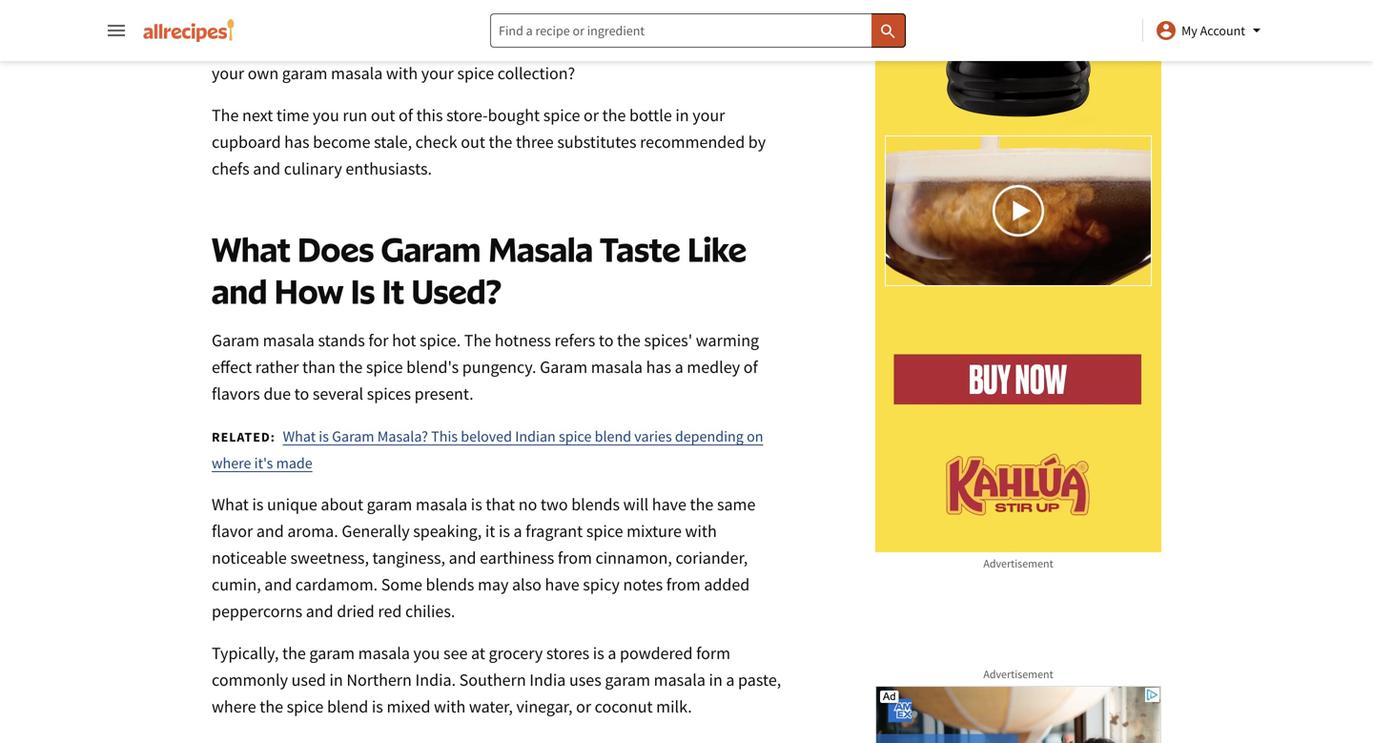 Task type: locate. For each thing, give the bounding box(es) containing it.
the left spices'
[[617, 330, 641, 351]]

1 vertical spatial grocery
[[489, 642, 543, 664]]

fragrant
[[526, 520, 583, 542]]

paste,
[[738, 669, 781, 691]]

out down store-
[[461, 131, 485, 153]]

1 horizontal spatial also
[[689, 36, 718, 57]]

2 vertical spatial blend
[[327, 696, 368, 717]]

your down pick at the top of page
[[212, 62, 244, 84]]

garam up 'generally'
[[367, 494, 412, 515]]

0 vertical spatial what
[[212, 228, 290, 269]]

1 horizontal spatial your
[[421, 62, 454, 84]]

what up "how"
[[212, 228, 290, 269]]

out
[[371, 104, 395, 126], [461, 131, 485, 153]]

1 vertical spatial have
[[545, 574, 580, 595]]

1 horizontal spatial indian
[[561, 9, 606, 31]]

masala up northern
[[358, 642, 410, 664]]

warming up medley
[[696, 330, 759, 351]]

collection?
[[498, 62, 575, 84]]

1 horizontal spatial the
[[464, 330, 491, 351]]

where left it's
[[212, 454, 251, 473]]

chefs
[[212, 158, 250, 179]]

0 horizontal spatial warming
[[298, 36, 361, 57]]

warming up run
[[298, 36, 361, 57]]

bottle
[[630, 104, 672, 126]]

0 horizontal spatial from
[[558, 547, 592, 568]]

garam inside 'garam masala is a blend of spices used widely in indian cooking. while you can pick up this warming spice in grocery stores, did you know you can also make your own garam masala with your spice collection?'
[[282, 62, 328, 84]]

pungency.
[[462, 356, 537, 378]]

1 vertical spatial where
[[212, 696, 256, 717]]

the inside the next time you run out of this store-bought spice or the bottle in your cupboard has become stale, check out the three substitutes recommended by chefs and culinary enthusiasts.
[[212, 104, 239, 126]]

0 vertical spatial out
[[371, 104, 395, 126]]

used right commonly
[[292, 669, 326, 691]]

1 advertisement region from the top
[[876, 0, 1162, 552]]

blends up chilies.
[[426, 574, 474, 595]]

to right refers
[[599, 330, 614, 351]]

can down while
[[660, 36, 686, 57]]

cardamom.
[[295, 574, 378, 595]]

and inside what does garam masala taste like and how is it used?
[[212, 270, 267, 311]]

from down fragrant
[[558, 547, 592, 568]]

1 vertical spatial of
[[399, 104, 413, 126]]

0 vertical spatial have
[[652, 494, 687, 515]]

used inside 'garam masala is a blend of spices used widely in indian cooking. while you can pick up this warming spice in grocery stores, did you know you can also make your own garam masala with your spice collection?'
[[455, 9, 490, 31]]

how
[[274, 270, 344, 311]]

and
[[253, 158, 281, 179], [212, 270, 267, 311], [256, 520, 284, 542], [449, 547, 476, 568], [264, 574, 292, 595], [306, 600, 333, 622]]

2 horizontal spatial with
[[685, 520, 717, 542]]

0 vertical spatial also
[[689, 36, 718, 57]]

1 vertical spatial with
[[685, 520, 717, 542]]

0 horizontal spatial used
[[292, 669, 326, 691]]

spices
[[407, 9, 452, 31], [367, 383, 411, 404]]

0 vertical spatial of
[[390, 9, 404, 31]]

used inside "typically, the garam masala you see at grocery stores is a powdered form commonly used in northern india. southern india uses garam masala in a paste, where the spice blend is mixed with water, vinegar, or coconut milk."
[[292, 669, 326, 691]]

grocery up southern at the left bottom of page
[[489, 642, 543, 664]]

rather
[[255, 356, 299, 378]]

0 horizontal spatial has
[[284, 131, 310, 153]]

indian right beloved
[[515, 427, 556, 446]]

1 where from the top
[[212, 454, 251, 473]]

and down 'speaking,'
[[449, 547, 476, 568]]

1 vertical spatial or
[[576, 696, 591, 717]]

what up 'flavor'
[[212, 494, 249, 515]]

garam up pick at the top of page
[[212, 9, 259, 31]]

1 horizontal spatial blends
[[572, 494, 620, 515]]

0 horizontal spatial your
[[212, 62, 244, 84]]

the left "next"
[[212, 104, 239, 126]]

used?
[[411, 270, 502, 311]]

stale,
[[374, 131, 412, 153]]

spice down for
[[366, 356, 403, 378]]

in up did
[[543, 9, 557, 31]]

where
[[212, 454, 251, 473], [212, 696, 256, 717]]

garam up effect
[[212, 330, 259, 351]]

1 vertical spatial also
[[512, 574, 542, 595]]

cupboard
[[212, 131, 281, 153]]

0 horizontal spatial this
[[268, 36, 294, 57]]

and down cardamom.
[[306, 600, 333, 622]]

1 horizontal spatial can
[[748, 9, 773, 31]]

to right 'due'
[[294, 383, 309, 404]]

you right did
[[557, 36, 583, 57]]

2 horizontal spatial your
[[693, 104, 725, 126]]

like
[[688, 228, 747, 269]]

garam up 'coconut'
[[605, 669, 651, 691]]

menu image
[[105, 19, 128, 42]]

my account banner
[[0, 0, 1373, 743]]

blend inside "typically, the garam masala you see at grocery stores is a powdered form commonly used in northern india. southern india uses garam masala in a paste, where the spice blend is mixed with water, vinegar, or coconut milk."
[[327, 696, 368, 717]]

or inside "typically, the garam masala you see at grocery stores is a powdered form commonly used in northern india. southern india uses garam masala in a paste, where the spice blend is mixed with water, vinegar, or coconut milk."
[[576, 696, 591, 717]]

garam
[[212, 9, 259, 31], [381, 228, 481, 269], [212, 330, 259, 351], [540, 356, 588, 378], [332, 427, 374, 446]]

in
[[543, 9, 557, 31], [405, 36, 418, 57], [676, 104, 689, 126], [330, 669, 343, 691], [709, 669, 723, 691]]

0 vertical spatial used
[[455, 9, 490, 31]]

in down form on the right bottom
[[709, 669, 723, 691]]

advertisement region
[[876, 0, 1162, 552], [876, 686, 1162, 743]]

indian up "know"
[[561, 9, 606, 31]]

1 vertical spatial what
[[283, 427, 316, 446]]

1 horizontal spatial has
[[646, 356, 671, 378]]

tanginess,
[[373, 547, 445, 568]]

what inside what does garam masala taste like and how is it used?
[[212, 228, 290, 269]]

0 vertical spatial blend
[[345, 9, 386, 31]]

what is garam masala? this beloved indian spice blend varies depending on where it's made link
[[212, 427, 764, 473]]

grocery left stores,
[[422, 36, 476, 57]]

1 horizontal spatial from
[[666, 574, 701, 595]]

2 vertical spatial with
[[434, 696, 466, 717]]

0 vertical spatial indian
[[561, 9, 606, 31]]

a
[[333, 9, 342, 31], [675, 356, 684, 378], [514, 520, 522, 542], [608, 642, 617, 664], [726, 669, 735, 691]]

0 vertical spatial spices
[[407, 9, 452, 31]]

1 horizontal spatial grocery
[[489, 642, 543, 664]]

0 vertical spatial this
[[268, 36, 294, 57]]

and left "how"
[[212, 270, 267, 311]]

pick
[[212, 36, 242, 57]]

make
[[722, 36, 762, 57]]

with inside 'garam masala is a blend of spices used widely in indian cooking. while you can pick up this warming spice in grocery stores, did you know you can also make your own garam masala with your spice collection?'
[[386, 62, 418, 84]]

masala up rather
[[263, 330, 315, 351]]

and inside the next time you run out of this store-bought spice or the bottle in your cupboard has become stale, check out the three substitutes recommended by chefs and culinary enthusiasts.
[[253, 158, 281, 179]]

blends
[[572, 494, 620, 515], [426, 574, 474, 595]]

southern
[[459, 669, 526, 691]]

masala inside what is unique about garam masala is that no two blends will have the same flavor and aroma. generally speaking, it is a fragrant spice mixture with noticeable sweetness, tanginess, and earthiness from cinnamon, coriander, cumin, and cardamom. some blends may also have spicy notes from added peppercorns and dried red chilies.
[[416, 494, 468, 515]]

garam masala is a blend of spices used widely in indian cooking. while you can pick up this warming spice in grocery stores, did you know you can also make your own garam masala with your spice collection?
[[212, 9, 773, 84]]

account image
[[1155, 19, 1178, 42]]

what inside what is unique about garam masala is that no two blends will have the same flavor and aroma. generally speaking, it is a fragrant spice mixture with noticeable sweetness, tanginess, and earthiness from cinnamon, coriander, cumin, and cardamom. some blends may also have spicy notes from added peppercorns and dried red chilies.
[[212, 494, 249, 515]]

in up recommended
[[676, 104, 689, 126]]

where inside "typically, the garam masala you see at grocery stores is a powdered form commonly used in northern india. southern india uses garam masala in a paste, where the spice blend is mixed with water, vinegar, or coconut milk."
[[212, 696, 256, 717]]

0 horizontal spatial the
[[212, 104, 239, 126]]

same
[[717, 494, 756, 515]]

masala up 'up'
[[263, 9, 315, 31]]

with up stale,
[[386, 62, 418, 84]]

that
[[486, 494, 515, 515]]

1 vertical spatial from
[[666, 574, 701, 595]]

0 vertical spatial grocery
[[422, 36, 476, 57]]

1 vertical spatial advertisement region
[[876, 686, 1162, 743]]

home image
[[143, 19, 235, 42]]

out right run
[[371, 104, 395, 126]]

1 horizontal spatial used
[[455, 9, 490, 31]]

Find a recipe or ingredient text field
[[490, 13, 906, 48]]

my
[[1182, 22, 1198, 39]]

masala
[[263, 9, 315, 31], [331, 62, 383, 84], [263, 330, 315, 351], [591, 356, 643, 378], [416, 494, 468, 515], [358, 642, 410, 664], [654, 669, 706, 691]]

the up pungency.
[[464, 330, 491, 351]]

also down while
[[689, 36, 718, 57]]

this inside the next time you run out of this store-bought spice or the bottle in your cupboard has become stale, check out the three substitutes recommended by chefs and culinary enthusiasts.
[[416, 104, 443, 126]]

1 horizontal spatial out
[[461, 131, 485, 153]]

1 vertical spatial spices
[[367, 383, 411, 404]]

0 vertical spatial or
[[584, 104, 599, 126]]

0 vertical spatial warming
[[298, 36, 361, 57]]

0 horizontal spatial out
[[371, 104, 395, 126]]

1 vertical spatial the
[[464, 330, 491, 351]]

does
[[297, 228, 374, 269]]

1 horizontal spatial with
[[434, 696, 466, 717]]

this
[[268, 36, 294, 57], [416, 104, 443, 126]]

what up the made
[[283, 427, 316, 446]]

0 horizontal spatial to
[[294, 383, 309, 404]]

spices up masala?
[[367, 383, 411, 404]]

warming inside garam masala stands for hot spice. the hotness refers to the spices' warming effect rather than the spice blend's pungency. garam masala has a medley of flavors due to several spices present.
[[696, 330, 759, 351]]

is inside the what is garam masala? this beloved indian spice blend varies depending on where it's made
[[319, 427, 329, 446]]

beloved
[[461, 427, 512, 446]]

used up stores,
[[455, 9, 490, 31]]

has down spices'
[[646, 356, 671, 378]]

2 vertical spatial of
[[744, 356, 758, 378]]

masala down refers
[[591, 356, 643, 378]]

blend inside 'garam masala is a blend of spices used widely in indian cooking. while you can pick up this warming spice in grocery stores, did you know you can also make your own garam masala with your spice collection?'
[[345, 9, 386, 31]]

1 horizontal spatial warming
[[696, 330, 759, 351]]

1 vertical spatial this
[[416, 104, 443, 126]]

what does garam masala taste like and how is it used?
[[212, 228, 747, 311]]

spice up three
[[543, 104, 580, 126]]

you left run
[[313, 104, 339, 126]]

blends left will
[[572, 494, 620, 515]]

blend
[[345, 9, 386, 31], [595, 427, 632, 446], [327, 696, 368, 717]]

the
[[212, 104, 239, 126], [464, 330, 491, 351]]

you
[[718, 9, 744, 31], [557, 36, 583, 57], [630, 36, 656, 57], [313, 104, 339, 126], [414, 642, 440, 664]]

or down uses
[[576, 696, 591, 717]]

or up the substitutes
[[584, 104, 599, 126]]

0 horizontal spatial can
[[660, 36, 686, 57]]

with inside "typically, the garam masala you see at grocery stores is a powdered form commonly used in northern india. southern india uses garam masala in a paste, where the spice blend is mixed with water, vinegar, or coconut milk."
[[434, 696, 466, 717]]

1 vertical spatial to
[[294, 383, 309, 404]]

has down time
[[284, 131, 310, 153]]

red
[[378, 600, 402, 622]]

from
[[558, 547, 592, 568], [666, 574, 701, 595]]

1 vertical spatial indian
[[515, 427, 556, 446]]

garam up used?
[[381, 228, 481, 269]]

vinegar,
[[516, 696, 573, 717]]

0 horizontal spatial indian
[[515, 427, 556, 446]]

know
[[587, 36, 626, 57]]

1 horizontal spatial to
[[599, 330, 614, 351]]

spices inside 'garam masala is a blend of spices used widely in indian cooking. while you can pick up this warming spice in grocery stores, did you know you can also make your own garam masala with your spice collection?'
[[407, 9, 452, 31]]

of inside 'garam masala is a blend of spices used widely in indian cooking. while you can pick up this warming spice in grocery stores, did you know you can also make your own garam masala with your spice collection?'
[[390, 9, 404, 31]]

you up india.
[[414, 642, 440, 664]]

have up mixture
[[652, 494, 687, 515]]

1 vertical spatial blend
[[595, 427, 632, 446]]

account
[[1200, 22, 1246, 39]]

the left the same
[[690, 494, 714, 515]]

2 advertisement region from the top
[[876, 686, 1162, 743]]

where down commonly
[[212, 696, 256, 717]]

have left spicy
[[545, 574, 580, 595]]

what inside the what is garam masala? this beloved indian spice blend varies depending on where it's made
[[283, 427, 316, 446]]

medley
[[687, 356, 740, 378]]

with up coriander,
[[685, 520, 717, 542]]

and down cupboard
[[253, 158, 281, 179]]

what is unique about garam masala is that no two blends will have the same flavor and aroma. generally speaking, it is a fragrant spice mixture with noticeable sweetness, tanginess, and earthiness from cinnamon, coriander, cumin, and cardamom. some blends may also have spicy notes from added peppercorns and dried red chilies.
[[212, 494, 756, 622]]

noticeable
[[212, 547, 287, 568]]

garam masala stands for hot spice. the hotness refers to the spices' warming effect rather than the spice blend's pungency. garam masala has a medley of flavors due to several spices present.
[[212, 330, 759, 404]]

from down coriander,
[[666, 574, 701, 595]]

you inside the next time you run out of this store-bought spice or the bottle in your cupboard has become stale, check out the three substitutes recommended by chefs and culinary enthusiasts.
[[313, 104, 339, 126]]

is inside 'garam masala is a blend of spices used widely in indian cooking. while you can pick up this warming spice in grocery stores, did you know you can also make your own garam masala with your spice collection?'
[[318, 9, 329, 31]]

spices'
[[644, 330, 693, 351]]

None search field
[[490, 13, 906, 48]]

0 vertical spatial has
[[284, 131, 310, 153]]

what
[[212, 228, 290, 269], [283, 427, 316, 446], [212, 494, 249, 515]]

next
[[242, 104, 273, 126]]

search image
[[879, 22, 898, 41]]

garam down 'several'
[[332, 427, 374, 446]]

it
[[382, 270, 404, 311]]

unique
[[267, 494, 317, 515]]

also
[[689, 36, 718, 57], [512, 574, 542, 595]]

typically,
[[212, 642, 279, 664]]

garam
[[282, 62, 328, 84], [367, 494, 412, 515], [309, 642, 355, 664], [605, 669, 651, 691]]

with down india.
[[434, 696, 466, 717]]

your up recommended
[[693, 104, 725, 126]]

this right 'up'
[[268, 36, 294, 57]]

0 vertical spatial where
[[212, 454, 251, 473]]

masala up 'speaking,'
[[416, 494, 468, 515]]

0 vertical spatial advertisement region
[[876, 0, 1162, 552]]

0 horizontal spatial also
[[512, 574, 542, 595]]

2 where from the top
[[212, 696, 256, 717]]

1 horizontal spatial this
[[416, 104, 443, 126]]

stores
[[546, 642, 590, 664]]

the down "stands"
[[339, 356, 363, 378]]

spices inside garam masala stands for hot spice. the hotness refers to the spices' warming effect rather than the spice blend's pungency. garam masala has a medley of flavors due to several spices present.
[[367, 383, 411, 404]]

will
[[623, 494, 649, 515]]

spices left widely
[[407, 9, 452, 31]]

spice down commonly
[[287, 696, 324, 717]]

stores,
[[479, 36, 527, 57]]

at
[[471, 642, 485, 664]]

my account
[[1182, 22, 1246, 39]]

widely
[[493, 9, 540, 31]]

run
[[343, 104, 367, 126]]

spice up the two
[[559, 427, 592, 446]]

than
[[302, 356, 336, 378]]

0 vertical spatial to
[[599, 330, 614, 351]]

1 vertical spatial used
[[292, 669, 326, 691]]

0 horizontal spatial with
[[386, 62, 418, 84]]

0 horizontal spatial blends
[[426, 574, 474, 595]]

garam down the dried
[[309, 642, 355, 664]]

and up peppercorns on the left bottom of the page
[[264, 574, 292, 595]]

also down earthiness
[[512, 574, 542, 595]]

1 vertical spatial blends
[[426, 574, 474, 595]]

in left northern
[[330, 669, 343, 691]]

2 vertical spatial what
[[212, 494, 249, 515]]

0 vertical spatial from
[[558, 547, 592, 568]]

grocery
[[422, 36, 476, 57], [489, 642, 543, 664]]

india.
[[415, 669, 456, 691]]

spice up cinnamon,
[[586, 520, 623, 542]]

what for what is unique about garam masala is that no two blends will have the same flavor and aroma. generally speaking, it is a fragrant spice mixture with noticeable sweetness, tanginess, and earthiness from cinnamon, coriander, cumin, and cardamom. some blends may also have spicy notes from added peppercorns and dried red chilies.
[[212, 494, 249, 515]]

northern
[[347, 669, 412, 691]]

this up check
[[416, 104, 443, 126]]

is
[[318, 9, 329, 31], [319, 427, 329, 446], [252, 494, 264, 515], [471, 494, 482, 515], [499, 520, 510, 542], [593, 642, 605, 664], [372, 696, 383, 717]]

garam right own
[[282, 62, 328, 84]]

0 vertical spatial with
[[386, 62, 418, 84]]

1 vertical spatial warming
[[696, 330, 759, 351]]

0 vertical spatial blends
[[572, 494, 620, 515]]

0 vertical spatial the
[[212, 104, 239, 126]]

to
[[599, 330, 614, 351], [294, 383, 309, 404]]

1 vertical spatial has
[[646, 356, 671, 378]]

spice inside the next time you run out of this store-bought spice or the bottle in your cupboard has become stale, check out the three substitutes recommended by chefs and culinary enthusiasts.
[[543, 104, 580, 126]]

0 horizontal spatial grocery
[[422, 36, 476, 57]]

can up make
[[748, 9, 773, 31]]

you inside "typically, the garam masala you see at grocery stores is a powdered form commonly used in northern india. southern india uses garam masala in a paste, where the spice blend is mixed with water, vinegar, or coconut milk."
[[414, 642, 440, 664]]

1 horizontal spatial have
[[652, 494, 687, 515]]

your up store-
[[421, 62, 454, 84]]



Task type: vqa. For each thing, say whether or not it's contained in the screenshot.
365 EVERYDAY VALUE® ORGANIC MILK
no



Task type: describe. For each thing, give the bounding box(es) containing it.
your inside the next time you run out of this store-bought spice or the bottle in your cupboard has become stale, check out the three substitutes recommended by chefs and culinary enthusiasts.
[[693, 104, 725, 126]]

also inside 'garam masala is a blend of spices used widely in indian cooking. while you can pick up this warming spice in grocery stores, did you know you can also make your own garam masala with your spice collection?'
[[689, 36, 718, 57]]

check
[[416, 131, 458, 153]]

did
[[530, 36, 553, 57]]

substitutes
[[557, 131, 637, 153]]

it
[[485, 520, 495, 542]]

own
[[248, 62, 279, 84]]

two
[[541, 494, 568, 515]]

speaking,
[[413, 520, 482, 542]]

coriander,
[[676, 547, 748, 568]]

indian inside 'garam masala is a blend of spices used widely in indian cooking. while you can pick up this warming spice in grocery stores, did you know you can also make your own garam masala with your spice collection?'
[[561, 9, 606, 31]]

may
[[478, 574, 509, 595]]

of inside the next time you run out of this store-bought spice or the bottle in your cupboard has become stale, check out the three substitutes recommended by chefs and culinary enthusiasts.
[[399, 104, 413, 126]]

in left stores,
[[405, 36, 418, 57]]

garam inside what does garam masala taste like and how is it used?
[[381, 228, 481, 269]]

my account button
[[1155, 19, 1269, 42]]

made
[[276, 454, 313, 473]]

caret_down image
[[1246, 19, 1269, 42]]

cooking.
[[610, 9, 671, 31]]

added
[[704, 574, 750, 595]]

the inside garam masala stands for hot spice. the hotness refers to the spices' warming effect rather than the spice blend's pungency. garam masala has a medley of flavors due to several spices present.
[[464, 330, 491, 351]]

the inside what is unique about garam masala is that no two blends will have the same flavor and aroma. generally speaking, it is a fragrant spice mixture with noticeable sweetness, tanginess, and earthiness from cinnamon, coriander, cumin, and cardamom. some blends may also have spicy notes from added peppercorns and dried red chilies.
[[690, 494, 714, 515]]

due
[[264, 383, 291, 404]]

coconut
[[595, 696, 653, 717]]

time
[[277, 104, 309, 126]]

this
[[431, 427, 458, 446]]

some
[[381, 574, 422, 595]]

cumin,
[[212, 574, 261, 595]]

the up the substitutes
[[602, 104, 626, 126]]

uses
[[569, 669, 602, 691]]

enthusiasts.
[[346, 158, 432, 179]]

by
[[749, 131, 766, 153]]

india
[[530, 669, 566, 691]]

what for what is garam masala? this beloved indian spice blend varies depending on where it's made
[[283, 427, 316, 446]]

notes
[[623, 574, 663, 595]]

a inside 'garam masala is a blend of spices used widely in indian cooking. while you can pick up this warming spice in grocery stores, did you know you can also make your own garam masala with your spice collection?'
[[333, 9, 342, 31]]

none search field inside my account banner
[[490, 13, 906, 48]]

see
[[444, 642, 468, 664]]

about
[[321, 494, 363, 515]]

chilies.
[[405, 600, 455, 622]]

or inside the next time you run out of this store-bought spice or the bottle in your cupboard has become stale, check out the three substitutes recommended by chefs and culinary enthusiasts.
[[584, 104, 599, 126]]

this inside 'garam masala is a blend of spices used widely in indian cooking. while you can pick up this warming spice in grocery stores, did you know you can also make your own garam masala with your spice collection?'
[[268, 36, 294, 57]]

peppercorns
[[212, 600, 302, 622]]

up
[[245, 36, 264, 57]]

several
[[313, 383, 364, 404]]

garam inside 'garam masala is a blend of spices used widely in indian cooking. while you can pick up this warming spice in grocery stores, did you know you can also make your own garam masala with your spice collection?'
[[212, 9, 259, 31]]

the right "typically," at the bottom of the page
[[282, 642, 306, 664]]

grocery inside 'garam masala is a blend of spices used widely in indian cooking. while you can pick up this warming spice in grocery stores, did you know you can also make your own garam masala with your spice collection?'
[[422, 36, 476, 57]]

earthiness
[[480, 547, 554, 568]]

of inside garam masala stands for hot spice. the hotness refers to the spices' warming effect rather than the spice blend's pungency. garam masala has a medley of flavors due to several spices present.
[[744, 356, 758, 378]]

generally
[[342, 520, 410, 542]]

flavors
[[212, 383, 260, 404]]

you up make
[[718, 9, 744, 31]]

what for what does garam masala taste like and how is it used?
[[212, 228, 290, 269]]

1 vertical spatial can
[[660, 36, 686, 57]]

while
[[674, 9, 714, 31]]

typically, the garam masala you see at grocery stores is a powdered form commonly used in northern india. southern india uses garam masala in a paste, where the spice blend is mixed with water, vinegar, or coconut milk.
[[212, 642, 781, 717]]

the down bought
[[489, 131, 513, 153]]

become
[[313, 131, 371, 153]]

water,
[[469, 696, 513, 717]]

warming inside 'garam masala is a blend of spices used widely in indian cooking. while you can pick up this warming spice in grocery stores, did you know you can also make your own garam masala with your spice collection?'
[[298, 36, 361, 57]]

stands
[[318, 330, 365, 351]]

spice inside garam masala stands for hot spice. the hotness refers to the spices' warming effect rather than the spice blend's pungency. garam masala has a medley of flavors due to several spices present.
[[366, 356, 403, 378]]

bought
[[488, 104, 540, 126]]

cinnamon,
[[596, 547, 672, 568]]

hot
[[392, 330, 416, 351]]

the down commonly
[[260, 696, 283, 717]]

garam inside what is unique about garam masala is that no two blends will have the same flavor and aroma. generally speaking, it is a fragrant spice mixture with noticeable sweetness, tanginess, and earthiness from cinnamon, coriander, cumin, and cardamom. some blends may also have spicy notes from added peppercorns and dried red chilies.
[[367, 494, 412, 515]]

grocery inside "typically, the garam masala you see at grocery stores is a powdered form commonly used in northern india. southern india uses garam masala in a paste, where the spice blend is mixed with water, vinegar, or coconut milk."
[[489, 642, 543, 664]]

what is garam masala? this beloved indian spice blend varies depending on where it's made
[[212, 427, 764, 473]]

spice down stores,
[[457, 62, 494, 84]]

sweetness,
[[290, 547, 369, 568]]

recommended
[[640, 131, 745, 153]]

mixed
[[387, 696, 431, 717]]

where inside the what is garam masala? this beloved indian spice blend varies depending on where it's made
[[212, 454, 251, 473]]

masala
[[488, 228, 593, 269]]

no
[[519, 494, 537, 515]]

spice inside "typically, the garam masala you see at grocery stores is a powdered form commonly used in northern india. southern india uses garam masala in a paste, where the spice blend is mixed with water, vinegar, or coconut milk."
[[287, 696, 324, 717]]

indian inside the what is garam masala? this beloved indian spice blend varies depending on where it's made
[[515, 427, 556, 446]]

garam down refers
[[540, 356, 588, 378]]

masala up run
[[331, 62, 383, 84]]

aroma.
[[287, 520, 338, 542]]

powdered
[[620, 642, 693, 664]]

the next time you run out of this store-bought spice or the bottle in your cupboard has become stale, check out the three substitutes recommended by chefs and culinary enthusiasts.
[[212, 104, 766, 179]]

flavor
[[212, 520, 253, 542]]

has inside the next time you run out of this store-bought spice or the bottle in your cupboard has become stale, check out the three substitutes recommended by chefs and culinary enthusiasts.
[[284, 131, 310, 153]]

a inside garam masala stands for hot spice. the hotness refers to the spices' warming effect rather than the spice blend's pungency. garam masala has a medley of flavors due to several spices present.
[[675, 356, 684, 378]]

you down cooking.
[[630, 36, 656, 57]]

in inside the next time you run out of this store-bought spice or the bottle in your cupboard has become stale, check out the three substitutes recommended by chefs and culinary enthusiasts.
[[676, 104, 689, 126]]

0 horizontal spatial have
[[545, 574, 580, 595]]

masala?
[[377, 427, 428, 446]]

0 vertical spatial can
[[748, 9, 773, 31]]

masala up milk.
[[654, 669, 706, 691]]

spice up run
[[364, 36, 401, 57]]

with inside what is unique about garam masala is that no two blends will have the same flavor and aroma. generally speaking, it is a fragrant spice mixture with noticeable sweetness, tanginess, and earthiness from cinnamon, coriander, cumin, and cardamom. some blends may also have spicy notes from added peppercorns and dried red chilies.
[[685, 520, 717, 542]]

a inside what is unique about garam masala is that no two blends will have the same flavor and aroma. generally speaking, it is a fragrant spice mixture with noticeable sweetness, tanginess, and earthiness from cinnamon, coriander, cumin, and cardamom. some blends may also have spicy notes from added peppercorns and dried red chilies.
[[514, 520, 522, 542]]

hotness
[[495, 330, 551, 351]]

1 vertical spatial out
[[461, 131, 485, 153]]

is
[[351, 270, 375, 311]]

varies
[[635, 427, 672, 446]]

mixture
[[627, 520, 682, 542]]

on
[[747, 427, 764, 446]]

spice.
[[420, 330, 461, 351]]

has inside garam masala stands for hot spice. the hotness refers to the spices' warming effect rather than the spice blend's pungency. garam masala has a medley of flavors due to several spices present.
[[646, 356, 671, 378]]

for
[[369, 330, 389, 351]]

garam inside the what is garam masala? this beloved indian spice blend varies depending on where it's made
[[332, 427, 374, 446]]

commonly
[[212, 669, 288, 691]]

it's
[[254, 454, 273, 473]]

spicy
[[583, 574, 620, 595]]

milk.
[[656, 696, 692, 717]]

depending
[[675, 427, 744, 446]]

effect
[[212, 356, 252, 378]]

spice inside the what is garam masala? this beloved indian spice blend varies depending on where it's made
[[559, 427, 592, 446]]

also inside what is unique about garam masala is that no two blends will have the same flavor and aroma. generally speaking, it is a fragrant spice mixture with noticeable sweetness, tanginess, and earthiness from cinnamon, coriander, cumin, and cardamom. some blends may also have spicy notes from added peppercorns and dried red chilies.
[[512, 574, 542, 595]]

store-
[[446, 104, 488, 126]]

spice inside what is unique about garam masala is that no two blends will have the same flavor and aroma. generally speaking, it is a fragrant spice mixture with noticeable sweetness, tanginess, and earthiness from cinnamon, coriander, cumin, and cardamom. some blends may also have spicy notes from added peppercorns and dried red chilies.
[[586, 520, 623, 542]]

blend inside the what is garam masala? this beloved indian spice blend varies depending on where it's made
[[595, 427, 632, 446]]

form
[[696, 642, 731, 664]]

and up the "noticeable"
[[256, 520, 284, 542]]

blend's
[[406, 356, 459, 378]]

culinary
[[284, 158, 342, 179]]



